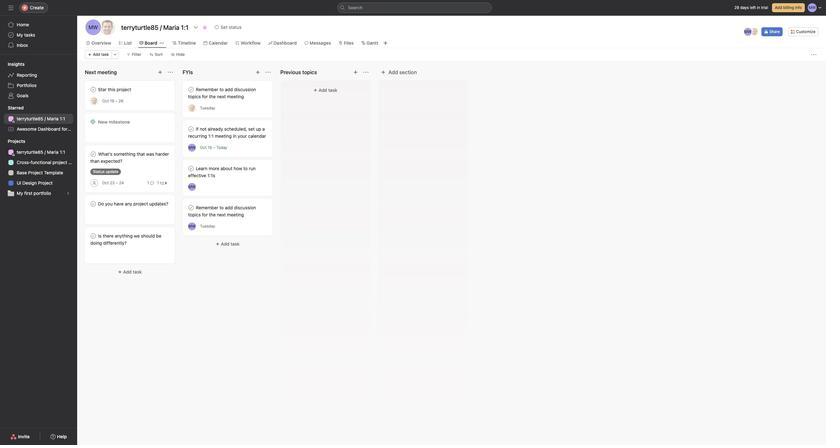 Task type: describe. For each thing, give the bounding box(es) containing it.
learn
[[196, 166, 208, 172]]

base
[[17, 170, 27, 176]]

share
[[770, 29, 780, 34]]

updates?
[[149, 201, 168, 207]]

completed image for if not already scheduled, set up a recurring 1:1 meeting in your calendar
[[187, 125, 195, 133]]

oct for this
[[102, 99, 109, 104]]

1 horizontal spatial in
[[757, 5, 761, 10]]

status
[[229, 24, 242, 30]]

/ for 1st terryturtle85 / maria 1:1 link from the bottom
[[44, 150, 46, 155]]

tt up recurring on the top
[[190, 106, 195, 111]]

1:1s
[[208, 173, 215, 179]]

completed image for is there anything we should be doing differently?
[[89, 233, 97, 240]]

home
[[17, 22, 29, 27]]

to inside learn more about how to run effective 1:1s
[[244, 166, 248, 172]]

global element
[[0, 16, 77, 54]]

customize button
[[789, 27, 819, 36]]

project inside starred element
[[79, 126, 94, 132]]

project for this
[[117, 87, 131, 92]]

projects element
[[0, 136, 77, 200]]

tt button for fyis
[[188, 104, 196, 112]]

2 1 button from the left
[[156, 180, 170, 186]]

projects button
[[0, 138, 25, 145]]

tt button for next meeting
[[90, 97, 98, 105]]

completed checkbox for mw
[[187, 204, 195, 212]]

if not already scheduled, set up a recurring 1:1 meeting in your calendar
[[188, 126, 266, 139]]

do you have any project updates?
[[98, 201, 168, 207]]

for for mw
[[202, 212, 208, 218]]

the for tt
[[209, 94, 216, 99]]

base project template link
[[4, 168, 73, 178]]

previous topics
[[281, 70, 317, 75]]

status update
[[93, 170, 118, 174]]

days
[[741, 5, 749, 10]]

gantt
[[367, 40, 379, 46]]

2 completed checkbox from the top
[[187, 165, 195, 173]]

add section
[[389, 70, 417, 75]]

files link
[[339, 40, 354, 47]]

completed image for next meeting
[[89, 151, 97, 158]]

be
[[156, 234, 161, 239]]

create
[[30, 5, 44, 10]]

new milestone
[[98, 119, 130, 125]]

mw for mw button associated with if not already scheduled, set up a recurring 1:1 meeting in your calendar
[[189, 145, 196, 150]]

hide sidebar image
[[8, 5, 14, 10]]

differently?
[[103, 241, 127, 246]]

1:1 inside if not already scheduled, set up a recurring 1:1 meeting in your calendar
[[208, 134, 214, 139]]

1 horizontal spatial dashboard
[[274, 40, 297, 46]]

mw button for if not already scheduled, set up a recurring 1:1 meeting in your calendar
[[188, 144, 196, 152]]

add task image for fyis
[[255, 70, 261, 75]]

completed image for remember to add discussion topics for the next meeting
[[187, 204, 195, 212]]

search
[[348, 5, 363, 10]]

cross-
[[17, 160, 31, 165]]

29
[[735, 5, 740, 10]]

info
[[796, 5, 802, 10]]

overview link
[[86, 40, 111, 47]]

awesome dashboard for new project link
[[4, 124, 94, 135]]

is
[[98, 234, 102, 239]]

hide
[[176, 52, 185, 57]]

add for mw
[[225, 205, 233, 211]]

if
[[196, 126, 199, 132]]

how
[[234, 166, 242, 172]]

for for tt
[[202, 94, 208, 99]]

messages
[[310, 40, 331, 46]]

search button
[[337, 3, 492, 13]]

topics for mw
[[188, 212, 201, 218]]

insights button
[[0, 61, 25, 68]]

– for already
[[213, 145, 215, 150]]

completed checkbox for tt
[[187, 86, 195, 94]]

should
[[141, 234, 155, 239]]

terryturtle85 inside projects element
[[17, 150, 43, 155]]

billing
[[784, 5, 795, 10]]

left
[[750, 5, 756, 10]]

1:1 for 2nd terryturtle85 / maria 1:1 link from the bottom
[[60, 116, 65, 122]]

do
[[98, 201, 104, 207]]

harder
[[156, 152, 169, 157]]

29 days left in trial
[[735, 5, 769, 10]]

update
[[106, 170, 118, 174]]

awesome
[[17, 126, 37, 132]]

1:1 for 1st terryturtle85 / maria 1:1 link from the bottom
[[60, 150, 65, 155]]

remember to add discussion topics for the next meeting for tt
[[188, 87, 256, 99]]

26
[[119, 99, 123, 104]]

what's something that was harder than expected?
[[90, 152, 169, 164]]

tasks
[[24, 32, 35, 38]]

oct 23 – 24
[[102, 181, 124, 186]]

board link
[[140, 40, 157, 47]]

search list box
[[337, 3, 492, 13]]

1 vertical spatial project
[[28, 170, 43, 176]]

a
[[263, 126, 265, 132]]

filter button
[[124, 50, 144, 59]]

portfolio
[[34, 191, 51, 196]]

Completed milestone checkbox
[[90, 119, 96, 125]]

next for mw
[[217, 212, 226, 218]]

calendar link
[[204, 40, 228, 47]]

mw for mw button for remember to add discussion topics for the next meeting
[[189, 224, 196, 229]]

meeting inside if not already scheduled, set up a recurring 1:1 meeting in your calendar
[[215, 134, 232, 139]]

help button
[[46, 432, 71, 443]]

fyis
[[183, 70, 193, 75]]

2 vertical spatial oct
[[102, 181, 109, 186]]

status
[[93, 170, 105, 174]]

star
[[98, 87, 107, 92]]

my for my tasks
[[17, 32, 23, 38]]

insights element
[[0, 59, 77, 102]]

2 vertical spatial project
[[38, 181, 53, 186]]

home link
[[4, 20, 73, 30]]

set
[[248, 126, 255, 132]]

– for project
[[115, 99, 118, 104]]

completed checkbox for is there anything we should be doing differently?
[[89, 233, 97, 240]]

add task image for previous topics
[[353, 70, 358, 75]]

inbox link
[[4, 40, 73, 51]]

discussion for tt
[[234, 87, 256, 92]]

add billing info
[[775, 5, 802, 10]]

today
[[216, 145, 227, 150]]

tt left share button in the top of the page
[[752, 29, 757, 34]]

tuesday for mw
[[200, 224, 215, 229]]

trial
[[762, 5, 769, 10]]

you
[[105, 201, 113, 207]]

1 1 button from the left
[[146, 180, 156, 186]]

share button
[[762, 27, 783, 36]]

template
[[44, 170, 63, 176]]

my tasks
[[17, 32, 35, 38]]

completed image for star this project
[[89, 86, 97, 94]]

tuesday button for tt
[[200, 106, 215, 111]]

completed checkbox for do you have any project updates?
[[89, 200, 97, 208]]

any
[[125, 201, 132, 207]]

there
[[103, 234, 114, 239]]

starred button
[[0, 105, 24, 111]]

for inside starred element
[[62, 126, 67, 132]]

base project template
[[17, 170, 63, 176]]

1 1 from the left
[[147, 181, 149, 186]]

remove from starred image
[[202, 25, 208, 30]]

tuesday button for mw
[[200, 224, 215, 229]]

more section actions image
[[168, 70, 173, 75]]

this
[[108, 87, 115, 92]]

completed image for fyis
[[187, 165, 195, 173]]

reporting
[[17, 72, 37, 78]]

23
[[110, 181, 115, 186]]

timeline
[[178, 40, 196, 46]]

have
[[114, 201, 124, 207]]



Task type: vqa. For each thing, say whether or not it's contained in the screenshot.
the bottommost Drisco's Drinks 'link'
no



Task type: locate. For each thing, give the bounding box(es) containing it.
remember
[[196, 87, 218, 92], [196, 205, 218, 211]]

1 terryturtle85 / maria 1:1 from the top
[[17, 116, 65, 122]]

1:1 down already
[[208, 134, 214, 139]]

0 horizontal spatial add task image
[[255, 70, 261, 75]]

0 vertical spatial remember to add discussion topics for the next meeting
[[188, 87, 256, 99]]

1:1 inside starred element
[[60, 116, 65, 122]]

0 vertical spatial terryturtle85 / maria 1:1 link
[[4, 114, 73, 124]]

create button
[[19, 3, 48, 13]]

add tab image
[[383, 41, 388, 46]]

1 vertical spatial oct
[[200, 145, 207, 150]]

my left 'first'
[[17, 191, 23, 196]]

new
[[98, 119, 108, 125], [69, 126, 78, 132]]

1 terryturtle85 from the top
[[17, 116, 43, 122]]

messages link
[[305, 40, 331, 47]]

the for mw
[[209, 212, 216, 218]]

0 horizontal spatial tt button
[[90, 97, 98, 105]]

mw button
[[188, 144, 196, 152], [188, 183, 196, 191], [188, 223, 196, 231]]

more section actions image left previous topics
[[266, 70, 271, 75]]

goals
[[17, 93, 29, 98]]

my
[[17, 32, 23, 38], [17, 191, 23, 196]]

Completed checkbox
[[187, 86, 195, 94], [187, 165, 195, 173], [187, 204, 195, 212]]

completed checkbox for star this project
[[89, 86, 97, 94]]

1 vertical spatial dashboard
[[38, 126, 60, 132]]

1 vertical spatial remember to add discussion topics for the next meeting
[[188, 205, 256, 218]]

1 vertical spatial tuesday
[[200, 224, 215, 229]]

1 vertical spatial tuesday button
[[200, 224, 215, 229]]

awesome dashboard for new project
[[17, 126, 94, 132]]

completed image
[[89, 86, 97, 94], [187, 125, 195, 133], [89, 200, 97, 208], [187, 204, 195, 212], [89, 233, 97, 240]]

oct left 23
[[102, 181, 109, 186]]

ui
[[17, 181, 21, 186]]

run
[[249, 166, 256, 172]]

1 horizontal spatial more section actions image
[[364, 70, 369, 75]]

my for my first portfolio
[[17, 191, 23, 196]]

customize
[[797, 29, 816, 34]]

terryturtle85 / maria 1:1 up functional
[[17, 150, 65, 155]]

starred
[[8, 105, 24, 111]]

see details, my first portfolio image
[[66, 192, 70, 196]]

portfolios
[[17, 83, 37, 88]]

2 topics from the top
[[188, 212, 201, 218]]

2 add task image from the left
[[353, 70, 358, 75]]

1 vertical spatial next
[[217, 212, 226, 218]]

terryturtle85 inside starred element
[[17, 116, 43, 122]]

2 tuesday button from the top
[[200, 224, 215, 229]]

projects
[[8, 139, 25, 144]]

remember for mw
[[196, 205, 218, 211]]

oct 19 – 26
[[102, 99, 123, 104]]

mw for 2nd mw button from the bottom of the page
[[189, 185, 196, 190]]

0 vertical spatial terryturtle85
[[17, 116, 43, 122]]

project for functional
[[53, 160, 67, 165]]

project
[[79, 126, 94, 132], [28, 170, 43, 176], [38, 181, 53, 186]]

1 vertical spatial remember
[[196, 205, 218, 211]]

1 vertical spatial mw button
[[188, 183, 196, 191]]

19 left 26
[[110, 99, 114, 104]]

1 vertical spatial the
[[209, 212, 216, 218]]

1 next from the top
[[217, 94, 226, 99]]

1 vertical spatial maria
[[47, 150, 59, 155]]

than
[[90, 159, 100, 164]]

0 vertical spatial for
[[202, 94, 208, 99]]

1 vertical spatial topics
[[188, 212, 201, 218]]

discussion for mw
[[234, 205, 256, 211]]

my inside the global element
[[17, 32, 23, 38]]

1 add from the top
[[225, 87, 233, 92]]

project up template
[[53, 160, 67, 165]]

doing
[[90, 241, 102, 246]]

1 tuesday from the top
[[200, 106, 215, 111]]

completed image up 'effective'
[[187, 165, 195, 173]]

2 horizontal spatial project
[[133, 201, 148, 207]]

maria inside starred element
[[47, 116, 59, 122]]

1 up updates?
[[157, 181, 159, 186]]

1 more section actions image from the left
[[266, 70, 271, 75]]

completed checkbox left star
[[89, 86, 97, 94]]

2 vertical spatial to
[[220, 205, 224, 211]]

board
[[145, 40, 157, 46]]

recurring
[[188, 134, 207, 139]]

0 vertical spatial meeting
[[227, 94, 244, 99]]

already
[[208, 126, 223, 132]]

1 vertical spatial /
[[44, 150, 46, 155]]

2 maria from the top
[[47, 150, 59, 155]]

up
[[256, 126, 261, 132]]

0 vertical spatial tuesday button
[[200, 106, 215, 111]]

1 vertical spatial discussion
[[234, 205, 256, 211]]

2 vertical spatial for
[[202, 212, 208, 218]]

2 the from the top
[[209, 212, 216, 218]]

1 vertical spatial in
[[233, 134, 237, 139]]

0 vertical spatial 19
[[110, 99, 114, 104]]

completed image up the 'than'
[[89, 151, 97, 158]]

1 discussion from the top
[[234, 87, 256, 92]]

/ inside starred element
[[44, 116, 46, 122]]

what's
[[98, 152, 112, 157]]

star this project
[[98, 87, 131, 92]]

0 horizontal spatial project
[[53, 160, 67, 165]]

19 for not
[[208, 145, 212, 150]]

1 topics from the top
[[188, 94, 201, 99]]

0 vertical spatial new
[[98, 119, 108, 125]]

0 vertical spatial to
[[220, 87, 224, 92]]

my tasks link
[[4, 30, 73, 40]]

sort
[[155, 52, 163, 57]]

1 add task image from the left
[[255, 70, 261, 75]]

1 horizontal spatial add task image
[[353, 70, 358, 75]]

something
[[114, 152, 136, 157]]

meeting for tt
[[227, 94, 244, 99]]

None text field
[[120, 22, 190, 33]]

1 terryturtle85 / maria 1:1 link from the top
[[4, 114, 73, 124]]

1 vertical spatial to
[[244, 166, 248, 172]]

terryturtle85
[[17, 116, 43, 122], [17, 150, 43, 155]]

0 vertical spatial topics
[[188, 94, 201, 99]]

0 vertical spatial my
[[17, 32, 23, 38]]

set status button
[[212, 23, 245, 32]]

– left today
[[213, 145, 215, 150]]

remember to add discussion topics for the next meeting for mw
[[188, 205, 256, 218]]

1:1 up cross-functional project plan
[[60, 150, 65, 155]]

2 add from the top
[[225, 205, 233, 211]]

2 terryturtle85 / maria 1:1 from the top
[[17, 150, 65, 155]]

oct down recurring on the top
[[200, 145, 207, 150]]

1 vertical spatial terryturtle85
[[17, 150, 43, 155]]

1 up do you have any project updates?
[[147, 181, 149, 186]]

2 terryturtle85 from the top
[[17, 150, 43, 155]]

0 vertical spatial in
[[757, 5, 761, 10]]

0 vertical spatial completed image
[[187, 86, 195, 94]]

0 vertical spatial project
[[79, 126, 94, 132]]

in right left
[[757, 5, 761, 10]]

my first portfolio
[[17, 191, 51, 196]]

1 vertical spatial for
[[62, 126, 67, 132]]

/ up awesome dashboard for new project link
[[44, 116, 46, 122]]

0 vertical spatial project
[[117, 87, 131, 92]]

project up portfolio
[[38, 181, 53, 186]]

0 vertical spatial 1:1
[[60, 116, 65, 122]]

2 1 from the left
[[157, 181, 159, 186]]

completed checkbox left is
[[89, 233, 97, 240]]

design
[[22, 181, 37, 186]]

2 tuesday from the top
[[200, 224, 215, 229]]

maria inside projects element
[[47, 150, 59, 155]]

next for tt
[[217, 94, 226, 99]]

not
[[200, 126, 207, 132]]

tuesday
[[200, 106, 215, 111], [200, 224, 215, 229]]

add for tt
[[225, 87, 233, 92]]

first
[[24, 191, 32, 196]]

/ up cross-functional project plan
[[44, 150, 46, 155]]

more actions image
[[812, 52, 817, 57]]

maria up the awesome dashboard for new project
[[47, 116, 59, 122]]

remember for tt
[[196, 87, 218, 92]]

0 vertical spatial completed checkbox
[[187, 86, 195, 94]]

24
[[119, 181, 124, 186]]

– left 26
[[115, 99, 118, 104]]

0 vertical spatial add
[[225, 87, 233, 92]]

in inside if not already scheduled, set up a recurring 1:1 meeting in your calendar
[[233, 134, 237, 139]]

completed image
[[187, 86, 195, 94], [89, 151, 97, 158], [187, 165, 195, 173]]

inbox
[[17, 42, 28, 48]]

2 remember from the top
[[196, 205, 218, 211]]

– right 23
[[116, 181, 118, 186]]

gantt link
[[362, 40, 379, 47]]

tt
[[104, 24, 111, 30], [752, 29, 757, 34], [92, 99, 97, 103], [190, 106, 195, 111]]

my left tasks
[[17, 32, 23, 38]]

completed checkbox for what's something that was harder than expected?
[[89, 151, 97, 158]]

0 vertical spatial –
[[115, 99, 118, 104]]

hide button
[[168, 50, 188, 59]]

maria for 1st terryturtle85 / maria 1:1 link from the bottom
[[47, 150, 59, 155]]

topics
[[188, 94, 201, 99], [188, 212, 201, 218]]

2 more section actions image from the left
[[364, 70, 369, 75]]

project up ui design project
[[28, 170, 43, 176]]

more actions image
[[113, 53, 117, 57]]

starred element
[[0, 102, 94, 136]]

terryturtle85 / maria 1:1 link up functional
[[4, 147, 73, 158]]

1 tuesday button from the top
[[200, 106, 215, 111]]

1 vertical spatial –
[[213, 145, 215, 150]]

add section button
[[378, 67, 420, 78]]

show options image
[[193, 25, 199, 30]]

reporting link
[[4, 70, 73, 80]]

1 vertical spatial add
[[225, 205, 233, 211]]

more section actions image for fyis
[[266, 70, 271, 75]]

oct for not
[[200, 145, 207, 150]]

3 mw button from the top
[[188, 223, 196, 231]]

terryturtle85 / maria 1:1
[[17, 116, 65, 122], [17, 150, 65, 155]]

mw button for remember to add discussion topics for the next meeting
[[188, 223, 196, 231]]

2 vertical spatial –
[[116, 181, 118, 186]]

1 vertical spatial terryturtle85 / maria 1:1 link
[[4, 147, 73, 158]]

1 vertical spatial 19
[[208, 145, 212, 150]]

tt button up if
[[188, 104, 196, 112]]

tt left oct 19 – 26
[[92, 99, 97, 103]]

2 vertical spatial project
[[133, 201, 148, 207]]

completed checkbox for if not already scheduled, set up a recurring 1:1 meeting in your calendar
[[187, 125, 195, 133]]

0 vertical spatial remember
[[196, 87, 218, 92]]

tt button down star
[[90, 97, 98, 105]]

cross-functional project plan link
[[4, 158, 77, 168]]

1 vertical spatial 1:1
[[208, 134, 214, 139]]

2 vertical spatial 1:1
[[60, 150, 65, 155]]

in down the scheduled,
[[233, 134, 237, 139]]

dashboard inside starred element
[[38, 126, 60, 132]]

effective
[[188, 173, 206, 179]]

1:1 up the awesome dashboard for new project
[[60, 116, 65, 122]]

terryturtle85 up awesome
[[17, 116, 43, 122]]

1 horizontal spatial 1
[[157, 181, 159, 186]]

anything
[[115, 234, 133, 239]]

completed image down fyis on the left
[[187, 86, 195, 94]]

more section actions image down gantt link
[[364, 70, 369, 75]]

0 horizontal spatial 19
[[110, 99, 114, 104]]

0 vertical spatial tuesday
[[200, 106, 215, 111]]

2 terryturtle85 / maria 1:1 link from the top
[[4, 147, 73, 158]]

/
[[44, 116, 46, 122], [44, 150, 46, 155]]

tuesday for tt
[[200, 106, 215, 111]]

in
[[757, 5, 761, 10], [233, 134, 237, 139]]

0 vertical spatial next
[[217, 94, 226, 99]]

project up 26
[[117, 87, 131, 92]]

add
[[225, 87, 233, 92], [225, 205, 233, 211]]

help
[[57, 435, 67, 440]]

2 next from the top
[[217, 212, 226, 218]]

dashboard link
[[269, 40, 297, 47]]

19 for this
[[110, 99, 114, 104]]

to
[[220, 87, 224, 92], [244, 166, 248, 172], [220, 205, 224, 211]]

0 horizontal spatial dashboard
[[38, 126, 60, 132]]

section
[[400, 70, 417, 75]]

oct down star
[[102, 99, 109, 104]]

terryturtle85 up the cross-
[[17, 150, 43, 155]]

completed checkbox up the 'than'
[[89, 151, 97, 158]]

invite
[[18, 435, 30, 440]]

19 left today
[[208, 145, 212, 150]]

meeting
[[227, 94, 244, 99], [215, 134, 232, 139], [227, 212, 244, 218]]

tt up overview
[[104, 24, 111, 30]]

0 vertical spatial the
[[209, 94, 216, 99]]

1 mw button from the top
[[188, 144, 196, 152]]

1:1 inside projects element
[[60, 150, 65, 155]]

2 vertical spatial mw button
[[188, 223, 196, 231]]

1 remember from the top
[[196, 87, 218, 92]]

completed image for do you have any project updates?
[[89, 200, 97, 208]]

1 the from the top
[[209, 94, 216, 99]]

0 vertical spatial discussion
[[234, 87, 256, 92]]

add task button
[[85, 50, 112, 59], [284, 85, 367, 96], [183, 239, 273, 250], [85, 267, 175, 278]]

add task image down workflow
[[255, 70, 261, 75]]

project
[[117, 87, 131, 92], [53, 160, 67, 165], [133, 201, 148, 207]]

about
[[221, 166, 233, 172]]

topics for tt
[[188, 94, 201, 99]]

oct 19 – today
[[200, 145, 227, 150]]

completed checkbox left if
[[187, 125, 195, 133]]

2 discussion from the top
[[234, 205, 256, 211]]

invite button
[[6, 432, 34, 443]]

1 completed checkbox from the top
[[187, 86, 195, 94]]

Completed checkbox
[[89, 86, 97, 94], [187, 125, 195, 133], [89, 151, 97, 158], [89, 200, 97, 208], [89, 233, 97, 240]]

tt button
[[90, 97, 98, 105], [188, 104, 196, 112]]

1 horizontal spatial 19
[[208, 145, 212, 150]]

2 my from the top
[[17, 191, 23, 196]]

1 my from the top
[[17, 32, 23, 38]]

1 horizontal spatial project
[[117, 87, 131, 92]]

2 vertical spatial completed checkbox
[[187, 204, 195, 212]]

0 vertical spatial mw button
[[188, 144, 196, 152]]

calendar
[[209, 40, 228, 46]]

terryturtle85 / maria 1:1 up awesome dashboard for new project link
[[17, 116, 65, 122]]

terryturtle85 / maria 1:1 link up awesome
[[4, 114, 73, 124]]

0 horizontal spatial 1
[[147, 181, 149, 186]]

1 vertical spatial completed checkbox
[[187, 165, 195, 173]]

dashboard
[[274, 40, 297, 46], [38, 126, 60, 132]]

1 remember to add discussion topics for the next meeting from the top
[[188, 87, 256, 99]]

0 horizontal spatial more section actions image
[[266, 70, 271, 75]]

3 completed checkbox from the top
[[187, 204, 195, 212]]

1 vertical spatial completed image
[[89, 151, 97, 158]]

0 vertical spatial /
[[44, 116, 46, 122]]

list
[[124, 40, 132, 46]]

1 vertical spatial my
[[17, 191, 23, 196]]

1 horizontal spatial new
[[98, 119, 108, 125]]

add task image
[[255, 70, 261, 75], [353, 70, 358, 75]]

set status
[[221, 24, 242, 30]]

project right any
[[133, 201, 148, 207]]

0 horizontal spatial new
[[69, 126, 78, 132]]

1 vertical spatial meeting
[[215, 134, 232, 139]]

my first portfolio link
[[4, 189, 73, 199]]

more section actions image for previous topics
[[364, 70, 369, 75]]

workflow
[[241, 40, 261, 46]]

2 remember to add discussion topics for the next meeting from the top
[[188, 205, 256, 218]]

tab actions image
[[160, 41, 164, 45]]

to for tt
[[220, 87, 224, 92]]

functional
[[31, 160, 51, 165]]

2 vertical spatial completed image
[[187, 165, 195, 173]]

/ inside projects element
[[44, 150, 46, 155]]

0 vertical spatial oct
[[102, 99, 109, 104]]

1 vertical spatial project
[[53, 160, 67, 165]]

2 mw button from the top
[[188, 183, 196, 191]]

0 horizontal spatial in
[[233, 134, 237, 139]]

remember to add discussion topics for the next meeting
[[188, 87, 256, 99], [188, 205, 256, 218]]

ui design project
[[17, 181, 53, 186]]

more section actions image
[[266, 70, 271, 75], [364, 70, 369, 75]]

1 maria from the top
[[47, 116, 59, 122]]

1 vertical spatial new
[[69, 126, 78, 132]]

to for mw
[[220, 205, 224, 211]]

/ for 2nd terryturtle85 / maria 1:1 link from the bottom
[[44, 116, 46, 122]]

1 / from the top
[[44, 116, 46, 122]]

for
[[202, 94, 208, 99], [62, 126, 67, 132], [202, 212, 208, 218]]

terryturtle85 / maria 1:1 inside projects element
[[17, 150, 65, 155]]

add task image
[[158, 70, 163, 75]]

completed milestone image
[[90, 119, 96, 125]]

meeting for mw
[[227, 212, 244, 218]]

add
[[775, 5, 783, 10], [93, 52, 100, 57], [389, 70, 398, 75], [319, 88, 327, 93], [221, 242, 230, 247], [123, 270, 132, 275]]

0 vertical spatial dashboard
[[274, 40, 297, 46]]

maria
[[47, 116, 59, 122], [47, 150, 59, 155]]

maria for 2nd terryturtle85 / maria 1:1 link from the bottom
[[47, 116, 59, 122]]

my inside projects element
[[17, 191, 23, 196]]

maria up cross-functional project plan
[[47, 150, 59, 155]]

1 horizontal spatial tt button
[[188, 104, 196, 112]]

add task image down files on the top of page
[[353, 70, 358, 75]]

new inside starred element
[[69, 126, 78, 132]]

completed checkbox left do at left
[[89, 200, 97, 208]]

0 vertical spatial maria
[[47, 116, 59, 122]]

1 vertical spatial terryturtle85 / maria 1:1
[[17, 150, 65, 155]]

terryturtle85 / maria 1:1 inside starred element
[[17, 116, 65, 122]]

project down completed milestone option
[[79, 126, 94, 132]]

2 vertical spatial meeting
[[227, 212, 244, 218]]

2 / from the top
[[44, 150, 46, 155]]

0 vertical spatial terryturtle85 / maria 1:1
[[17, 116, 65, 122]]

insights
[[8, 61, 25, 67]]



